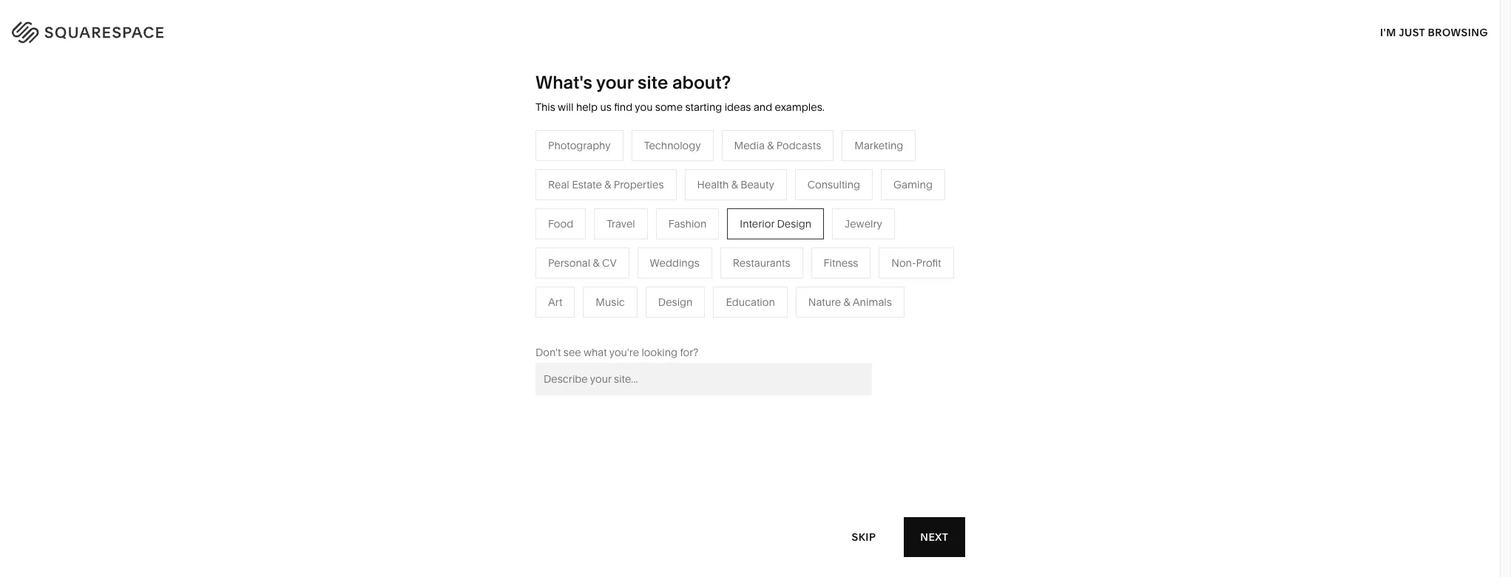 Task type: vqa. For each thing, say whether or not it's contained in the screenshot.
the topmost Non-
yes



Task type: locate. For each thing, give the bounding box(es) containing it.
non- right community
[[492, 272, 516, 285]]

1 vertical spatial animals
[[853, 296, 892, 309]]

browsing
[[1429, 26, 1489, 39]]

skip
[[852, 531, 877, 544]]

0 horizontal spatial media & podcasts
[[579, 250, 666, 263]]

properties up travel option
[[614, 178, 664, 191]]

media & podcasts
[[734, 139, 822, 152], [579, 250, 666, 263]]

don't
[[536, 346, 561, 359]]

events
[[579, 272, 612, 285]]

real down music
[[579, 317, 600, 330]]

marketing
[[855, 139, 904, 152]]

0 vertical spatial non-
[[892, 257, 917, 270]]

i'm just browsing
[[1381, 26, 1489, 39]]

see
[[564, 346, 581, 359]]

media & podcasts down the and at top
[[734, 139, 822, 152]]

what's your site about? this will help us find you some starting ideas and examples.
[[536, 72, 825, 114]]

1 horizontal spatial nature
[[809, 296, 841, 309]]

weddings inside option
[[650, 257, 700, 270]]

real estate & properties up travel link
[[548, 178, 664, 191]]

0 vertical spatial real estate & properties
[[548, 178, 664, 191]]

Art radio
[[536, 287, 575, 318]]

profits
[[516, 272, 547, 285]]

1 vertical spatial podcasts
[[622, 250, 666, 263]]

1 vertical spatial restaurants
[[733, 257, 791, 270]]

0 vertical spatial restaurants
[[579, 228, 637, 241]]

1 horizontal spatial design
[[777, 217, 812, 231]]

Interior Design radio
[[728, 209, 824, 240]]

0 vertical spatial podcasts
[[777, 139, 822, 152]]

Nature & Animals radio
[[796, 287, 905, 318]]

Travel radio
[[594, 209, 648, 240]]

estate
[[572, 178, 602, 191], [603, 317, 633, 330]]

nature & animals
[[735, 228, 819, 241], [809, 296, 892, 309]]

0 vertical spatial nature & animals
[[735, 228, 819, 241]]

real estate & properties inside radio
[[548, 178, 664, 191]]

travel inside option
[[607, 217, 635, 231]]

and
[[754, 101, 773, 114]]

1 vertical spatial real
[[579, 317, 600, 330]]

0 vertical spatial animals
[[780, 228, 819, 241]]

1 vertical spatial weddings
[[579, 294, 629, 308]]

site
[[638, 72, 668, 93]]

podcasts inside option
[[777, 139, 822, 152]]

cv
[[602, 257, 617, 270]]

will
[[558, 101, 574, 114]]

for?
[[680, 346, 699, 359]]

what's
[[536, 72, 593, 93]]

non-
[[892, 257, 917, 270], [492, 272, 516, 285]]

restaurants
[[579, 228, 637, 241], [733, 257, 791, 270]]

real up food
[[548, 178, 570, 191]]

media up beauty
[[734, 139, 765, 152]]

nature down 'home'
[[735, 228, 768, 241]]

estate up travel link
[[572, 178, 602, 191]]

1 vertical spatial nature
[[809, 296, 841, 309]]

media & podcasts down restaurants link
[[579, 250, 666, 263]]

nature
[[735, 228, 768, 241], [809, 296, 841, 309]]

restaurants down travel link
[[579, 228, 637, 241]]

Gaming radio
[[881, 169, 946, 200]]

fitness up 'nature & animals' radio on the right of page
[[824, 257, 859, 270]]

0 vertical spatial weddings
[[650, 257, 700, 270]]

media up events
[[579, 250, 610, 263]]

nature down fitness option on the top of the page
[[809, 296, 841, 309]]

weddings down events link
[[579, 294, 629, 308]]

1 horizontal spatial restaurants
[[733, 257, 791, 270]]

animals
[[780, 228, 819, 241], [853, 296, 892, 309]]

ideas
[[725, 101, 751, 114]]

travel up media & podcasts link
[[607, 217, 635, 231]]

i'm just browsing link
[[1381, 12, 1489, 53]]

non- down 'jewelry' option
[[892, 257, 917, 270]]

real estate & properties
[[548, 178, 664, 191], [579, 317, 695, 330]]

weddings
[[650, 257, 700, 270], [579, 294, 629, 308]]

1 horizontal spatial weddings
[[650, 257, 700, 270]]

you
[[635, 101, 653, 114]]

podcasts right cv
[[622, 250, 666, 263]]

0 vertical spatial media & podcasts
[[734, 139, 822, 152]]

podcasts
[[777, 139, 822, 152], [622, 250, 666, 263]]

community & non-profits
[[423, 272, 547, 285]]

1 horizontal spatial real
[[579, 317, 600, 330]]

fitness
[[735, 250, 770, 263], [824, 257, 859, 270]]

1 vertical spatial estate
[[603, 317, 633, 330]]

Real Estate & Properties radio
[[536, 169, 677, 200]]

properties up looking
[[645, 317, 695, 330]]

& inside personal & cv option
[[593, 257, 600, 270]]

0 horizontal spatial non-
[[492, 272, 516, 285]]

1 vertical spatial design
[[658, 296, 693, 309]]

properties inside radio
[[614, 178, 664, 191]]

animals down decor
[[780, 228, 819, 241]]

properties
[[614, 178, 664, 191], [645, 317, 695, 330]]

weddings link
[[579, 294, 644, 308]]

some
[[655, 101, 683, 114]]

podcasts down examples.
[[777, 139, 822, 152]]

profit
[[917, 257, 942, 270]]

restaurants down nature & animals link
[[733, 257, 791, 270]]

1 vertical spatial media & podcasts
[[579, 250, 666, 263]]

0 vertical spatial real
[[548, 178, 570, 191]]

0 horizontal spatial design
[[658, 296, 693, 309]]

real
[[548, 178, 570, 191], [579, 317, 600, 330]]

1 horizontal spatial media & podcasts
[[734, 139, 822, 152]]

0 vertical spatial properties
[[614, 178, 664, 191]]

0 horizontal spatial nature
[[735, 228, 768, 241]]

travel
[[579, 206, 608, 219], [607, 217, 635, 231]]

Media & Podcasts radio
[[722, 130, 834, 161]]

Music radio
[[583, 287, 638, 318]]

degraw element
[[551, 506, 950, 578]]

media
[[734, 139, 765, 152], [579, 250, 610, 263]]

you're
[[610, 346, 639, 359]]

0 vertical spatial media
[[734, 139, 765, 152]]

health
[[697, 178, 729, 191]]

1 horizontal spatial estate
[[603, 317, 633, 330]]

weddings up design option
[[650, 257, 700, 270]]

animals down fitness option on the top of the page
[[853, 296, 892, 309]]

fitness down interior
[[735, 250, 770, 263]]

0 horizontal spatial animals
[[780, 228, 819, 241]]

real estate & properties up you're
[[579, 317, 695, 330]]

0 vertical spatial design
[[777, 217, 812, 231]]

log             in link
[[1444, 23, 1482, 37]]

0 horizontal spatial fitness
[[735, 250, 770, 263]]

restaurants link
[[579, 228, 652, 241]]

1 vertical spatial nature & animals
[[809, 296, 892, 309]]

squarespace logo link
[[30, 18, 320, 41]]

estate inside radio
[[572, 178, 602, 191]]

Non-Profit radio
[[879, 248, 954, 279]]

log
[[1444, 23, 1468, 37]]

1 horizontal spatial fitness
[[824, 257, 859, 270]]

1 horizontal spatial media
[[734, 139, 765, 152]]

estate down music
[[603, 317, 633, 330]]

nature & animals down home & decor link
[[735, 228, 819, 241]]

1 horizontal spatial podcasts
[[777, 139, 822, 152]]

media & podcasts link
[[579, 250, 681, 263]]

0 horizontal spatial podcasts
[[622, 250, 666, 263]]

1 horizontal spatial animals
[[853, 296, 892, 309]]

&
[[768, 139, 774, 152], [605, 178, 611, 191], [732, 178, 738, 191], [768, 206, 774, 219], [771, 228, 777, 241], [612, 250, 619, 263], [593, 257, 600, 270], [482, 272, 489, 285], [844, 296, 851, 309], [636, 317, 642, 330]]

0 vertical spatial estate
[[572, 178, 602, 191]]

0 horizontal spatial estate
[[572, 178, 602, 191]]

Photography radio
[[536, 130, 624, 161]]

real inside radio
[[548, 178, 570, 191]]

nature & animals down fitness option on the top of the page
[[809, 296, 892, 309]]

1 vertical spatial non-
[[492, 272, 516, 285]]

food
[[548, 217, 574, 231]]

0 vertical spatial nature
[[735, 228, 768, 241]]

technology
[[644, 139, 701, 152]]

fitness inside option
[[824, 257, 859, 270]]

design
[[777, 217, 812, 231], [658, 296, 693, 309]]

0 horizontal spatial media
[[579, 250, 610, 263]]

& inside 'nature & animals' radio
[[844, 296, 851, 309]]

1 horizontal spatial non-
[[892, 257, 917, 270]]

help
[[576, 101, 598, 114]]

Weddings radio
[[638, 248, 712, 279]]

real estate & properties link
[[579, 317, 710, 330]]

0 horizontal spatial real
[[548, 178, 570, 191]]



Task type: describe. For each thing, give the bounding box(es) containing it.
squarespace logo image
[[30, 18, 194, 41]]

starting
[[686, 101, 722, 114]]

media & podcasts inside option
[[734, 139, 822, 152]]

Jewelry radio
[[833, 209, 895, 240]]

log             in
[[1444, 23, 1482, 37]]

home & decor link
[[735, 206, 822, 219]]

Food radio
[[536, 209, 586, 240]]

personal
[[548, 257, 591, 270]]

fashion
[[669, 217, 707, 231]]

Fitness radio
[[811, 248, 871, 279]]

Fashion radio
[[656, 209, 719, 240]]

animals inside radio
[[853, 296, 892, 309]]

Personal & CV radio
[[536, 248, 629, 279]]

decor
[[777, 206, 807, 219]]

community & non-profits link
[[423, 272, 561, 285]]

jewelry
[[845, 217, 883, 231]]

us
[[600, 101, 612, 114]]

personal & cv
[[548, 257, 617, 270]]

consulting
[[808, 178, 861, 191]]

media inside option
[[734, 139, 765, 152]]

photography
[[548, 139, 611, 152]]

find
[[614, 101, 633, 114]]

looking
[[642, 346, 678, 359]]

Consulting radio
[[795, 169, 873, 200]]

your
[[596, 72, 634, 93]]

next
[[920, 531, 949, 544]]

what
[[584, 346, 607, 359]]

home
[[735, 206, 765, 219]]

& inside the media & podcasts option
[[768, 139, 774, 152]]

don't see what you're looking for?
[[536, 346, 699, 359]]

design inside radio
[[777, 217, 812, 231]]

0 horizontal spatial weddings
[[579, 294, 629, 308]]

next button
[[904, 518, 965, 558]]

art
[[548, 296, 563, 309]]

Restaurants radio
[[721, 248, 803, 279]]

0 horizontal spatial restaurants
[[579, 228, 637, 241]]

i'm
[[1381, 26, 1397, 39]]

Marketing radio
[[842, 130, 916, 161]]

skip button
[[836, 518, 893, 558]]

beauty
[[741, 178, 775, 191]]

gaming
[[894, 178, 933, 191]]

home & decor
[[735, 206, 807, 219]]

1 vertical spatial media
[[579, 250, 610, 263]]

about?
[[673, 72, 731, 93]]

Technology radio
[[632, 130, 714, 161]]

this
[[536, 101, 556, 114]]

travel down real estate & properties radio
[[579, 206, 608, 219]]

nature & animals link
[[735, 228, 834, 241]]

& inside health & beauty option
[[732, 178, 738, 191]]

travel link
[[579, 206, 623, 219]]

interior design
[[740, 217, 812, 231]]

design inside option
[[658, 296, 693, 309]]

Health & Beauty radio
[[685, 169, 787, 200]]

nature & animals inside radio
[[809, 296, 892, 309]]

1 vertical spatial real estate & properties
[[579, 317, 695, 330]]

& inside real estate & properties radio
[[605, 178, 611, 191]]

degraw image
[[551, 506, 950, 578]]

1 vertical spatial properties
[[645, 317, 695, 330]]

just
[[1399, 26, 1426, 39]]

nature inside radio
[[809, 296, 841, 309]]

health & beauty
[[697, 178, 775, 191]]

Design radio
[[646, 287, 705, 318]]

non- inside radio
[[892, 257, 917, 270]]

examples.
[[775, 101, 825, 114]]

events link
[[579, 272, 626, 285]]

fitness link
[[735, 250, 785, 263]]

in
[[1470, 23, 1482, 37]]

Education radio
[[714, 287, 788, 318]]

restaurants inside "option"
[[733, 257, 791, 270]]

community
[[423, 272, 480, 285]]

music
[[596, 296, 625, 309]]

interior
[[740, 217, 775, 231]]

non-profit
[[892, 257, 942, 270]]

Don't see what you're looking for? field
[[536, 363, 872, 396]]

education
[[726, 296, 775, 309]]



